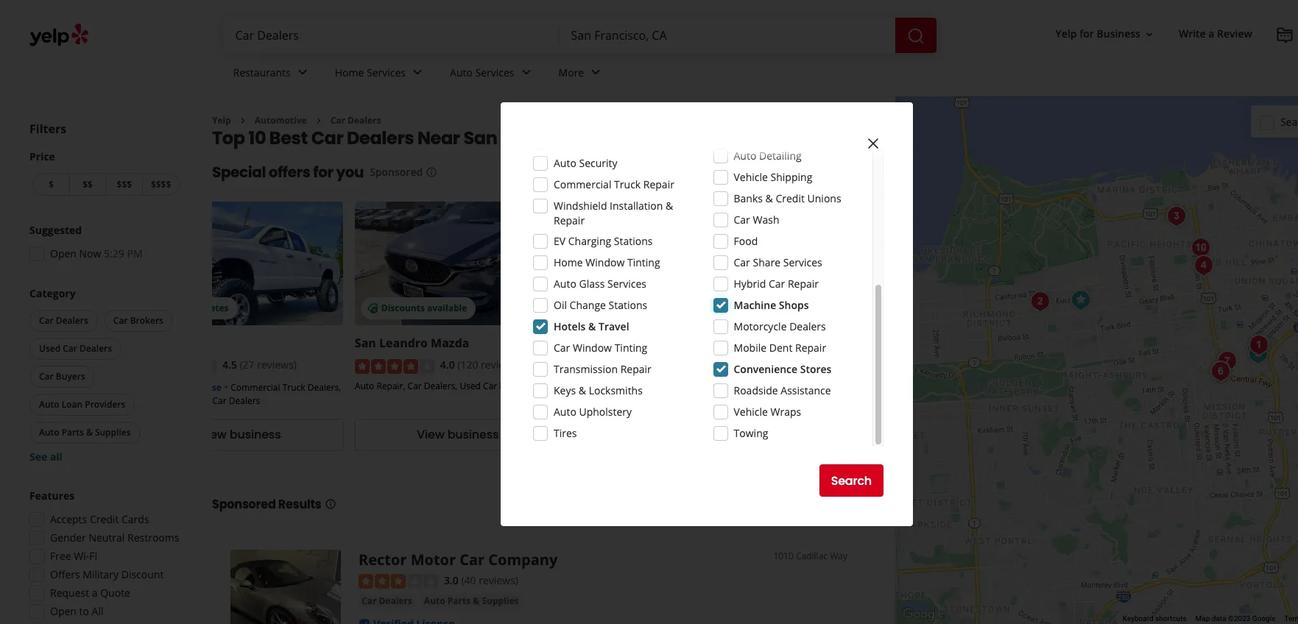 Task type: vqa. For each thing, say whether or not it's contained in the screenshot.
2nd Free estimates from left
yes



Task type: locate. For each thing, give the bounding box(es) containing it.
change inside search dialog
[[570, 298, 606, 312]]

verified
[[152, 381, 186, 394], [806, 381, 840, 394]]

used car dealers
[[39, 343, 112, 355]]

transmission down convenience
[[710, 380, 765, 392]]

1 horizontal spatial auto parts & supplies
[[424, 595, 519, 608]]

4.5 star rating image left 4.5
[[137, 359, 217, 374]]

credit down shipping
[[776, 192, 805, 206]]

to
[[79, 605, 89, 619]]

truck inside search dialog
[[614, 178, 641, 192]]

car dealers button down category in the top left of the page
[[29, 310, 98, 332]]

reviews) right (40
[[479, 574, 519, 588]]

yelp link
[[212, 114, 231, 127]]

2 24 chevron down v2 image from the left
[[587, 64, 605, 81]]

1 vertical spatial san
[[355, 335, 376, 352]]

auto parts & supplies for the right auto parts & supplies button
[[424, 595, 519, 608]]

4 view business link from the left
[[791, 419, 997, 451]]

repair down windshield
[[554, 214, 585, 228]]

repair, for leandro
[[377, 380, 405, 392]]

search
[[831, 473, 872, 490]]

view business for aamco transmissions & total car care
[[635, 427, 717, 444]]

0 horizontal spatial san
[[355, 335, 376, 352]]

1 view business from the left
[[199, 427, 281, 444]]

1 vertical spatial truck
[[283, 381, 305, 394]]

dealers up 'clean' at the bottom right of page
[[790, 320, 826, 334]]

free estimates for clean
[[817, 302, 883, 315]]

1 horizontal spatial 16 chevron right v2 image
[[313, 115, 325, 127]]

16 chevron right v2 image
[[237, 115, 249, 127], [313, 115, 325, 127]]

1 license from the left
[[189, 381, 222, 394]]

dealers down (27
[[229, 395, 260, 407]]

1 vertical spatial car dealers link
[[359, 595, 415, 609]]

window down hotels & travel
[[573, 341, 612, 355]]

$$
[[83, 178, 93, 191]]

reviews) right (120 on the bottom left of the page
[[481, 358, 521, 372]]

2 free estimates link from the left
[[573, 202, 779, 326]]

view down "auto repair, smog check stations"
[[853, 427, 881, 444]]

free up offers
[[50, 550, 71, 564]]

used inside commercial truck dealers, used car dealers, car dealers
[[137, 395, 158, 407]]

auto services link
[[438, 53, 547, 96]]

used down (120 on the bottom left of the page
[[460, 380, 481, 392]]

san francisco toyota image
[[1026, 287, 1055, 316]]

car dealers button down the 3 star rating image
[[359, 595, 415, 609]]

verified for first the verified license "button" from the right
[[806, 381, 840, 394]]

view business link down commercial truck dealers, used car dealers, car dealers
[[137, 419, 343, 451]]

0 horizontal spatial repair,
[[377, 380, 405, 392]]

2 16 free estimates v2 image from the left
[[803, 303, 814, 315]]

0 horizontal spatial oil
[[554, 298, 567, 312]]

a for quote
[[92, 586, 98, 600]]

1 vertical spatial for
[[313, 162, 333, 183]]

1 24 chevron down v2 image from the left
[[294, 64, 311, 81]]

supplies
[[95, 427, 131, 439], [482, 595, 519, 608]]

1 horizontal spatial oil
[[626, 380, 637, 392]]

car dealers link down the 3 star rating image
[[359, 595, 415, 609]]

1 vertical spatial parts
[[448, 595, 471, 608]]

1 verified license button from the left
[[152, 380, 222, 394]]

2 vertical spatial group
[[25, 489, 183, 624]]

hybrid
[[734, 277, 766, 291]]

oil
[[554, 298, 567, 312], [626, 380, 637, 392]]

open for open now 5:29 pm
[[50, 247, 77, 261]]

view business down commercial truck dealers, used car dealers, car dealers
[[199, 427, 281, 444]]

keys
[[554, 384, 576, 398]]

keys & locksmiths
[[554, 384, 643, 398]]

yelp
[[1056, 27, 1077, 41], [212, 114, 231, 127]]

security
[[579, 156, 618, 170]]

3.0 (40 reviews)
[[444, 574, 519, 588]]

2 vertical spatial used
[[137, 395, 158, 407]]

truck for dealers,
[[283, 381, 305, 394]]

truck inside commercial truck dealers, used car dealers, car dealers
[[283, 381, 305, 394]]

0 horizontal spatial verified license button
[[152, 380, 222, 394]]

3 free estimates from the left
[[817, 302, 883, 315]]

1 vertical spatial oil
[[626, 380, 637, 392]]

a inside 'link'
[[1209, 27, 1215, 41]]

2 verified license from the left
[[806, 381, 875, 394]]

free estimates
[[164, 302, 229, 315], [599, 302, 665, 315], [817, 302, 883, 315]]

0 horizontal spatial 16 chevron right v2 image
[[237, 115, 249, 127]]

auto
[[450, 65, 473, 79], [734, 149, 757, 163], [554, 156, 577, 170], [554, 277, 577, 291], [847, 335, 875, 352], [355, 380, 374, 392], [573, 380, 592, 392], [885, 381, 904, 394], [39, 399, 59, 411], [554, 405, 577, 419], [39, 427, 59, 439], [424, 595, 445, 608]]

0 vertical spatial supplies
[[95, 427, 131, 439]]

yelp inside button
[[1056, 27, 1077, 41]]

0 horizontal spatial estimates
[[185, 302, 229, 315]]

0 horizontal spatial used
[[39, 343, 61, 355]]

business
[[230, 427, 281, 444], [448, 427, 499, 444], [666, 427, 717, 444], [883, 427, 935, 444]]

1 24 chevron down v2 image from the left
[[409, 64, 427, 81]]

window down the ev charging stations
[[586, 256, 625, 270]]

3 free estimates link from the left
[[791, 202, 997, 326]]

auto parts & supplies button down (40
[[421, 595, 522, 609]]

truck down 4.5 (27 reviews)
[[283, 381, 305, 394]]

view business link down 'auto repair, oil change stations, transmission repair'
[[573, 419, 779, 451]]

3.1 star rating image
[[573, 359, 652, 374]]

tinting down the ev charging stations
[[628, 256, 660, 270]]

1 vertical spatial transmission
[[710, 380, 765, 392]]

group containing category
[[27, 287, 183, 465]]

0 vertical spatial parts
[[62, 427, 84, 439]]

2 free estimates from the left
[[599, 302, 665, 315]]

24 chevron down v2 image right home services
[[409, 64, 427, 81]]

search image
[[907, 27, 925, 45]]

16 free estimates v2 image for aamco
[[585, 303, 596, 315]]

san right near
[[464, 126, 498, 151]]

1 16 chevron right v2 image from the left
[[237, 115, 249, 127]]

auto inside auto loan providers button
[[39, 399, 59, 411]]

1 vertical spatial change
[[639, 380, 670, 392]]

3 view business link from the left
[[573, 419, 779, 451]]

24 chevron down v2 image inside restaurants link
[[294, 64, 311, 81]]

None search field
[[224, 18, 940, 53]]

(60 reviews)
[[676, 358, 733, 372]]

view business link down auto repair, car dealers, used car dealers
[[355, 419, 561, 451]]

0 horizontal spatial verified license
[[152, 381, 222, 394]]

towing
[[734, 427, 769, 441]]

free estimates link for aamco
[[573, 202, 779, 326]]

view business for clean air auto repair
[[853, 427, 935, 444]]

estimates up clean air auto repair
[[839, 302, 883, 315]]

view business link for aamco transmissions & total car care
[[573, 419, 779, 451]]

1 vertical spatial open
[[50, 605, 77, 619]]

2 business from the left
[[448, 427, 499, 444]]

discount
[[121, 568, 164, 582]]

1 vertical spatial group
[[27, 287, 183, 465]]

san francisco honda image
[[1189, 251, 1219, 280]]

1 16 free estimates v2 image from the left
[[585, 303, 596, 315]]

estimates up travel
[[621, 302, 665, 315]]

16 info v2 image down near
[[426, 167, 438, 178]]

used inside button
[[39, 343, 61, 355]]

price group
[[29, 150, 183, 199]]

16 free estimates v2 image up hotels & travel
[[585, 303, 596, 315]]

view down 'auto repair, oil change stations, transmission repair'
[[635, 427, 663, 444]]

home for home services
[[335, 65, 364, 79]]

2 16 chevron right v2 image from the left
[[313, 115, 325, 127]]

car dealers button
[[29, 310, 98, 332], [359, 595, 415, 609]]

auto parts & supplies down (40
[[424, 595, 519, 608]]

for inside button
[[1080, 27, 1095, 41]]

special
[[212, 162, 266, 183]]

car
[[331, 114, 345, 127], [311, 126, 343, 151], [734, 213, 751, 227], [734, 256, 751, 270], [769, 277, 785, 291], [39, 315, 54, 327], [113, 315, 128, 327], [752, 335, 772, 352], [554, 341, 570, 355], [63, 343, 77, 355], [39, 371, 54, 383], [408, 380, 422, 392], [483, 380, 497, 392], [160, 395, 174, 407], [213, 395, 227, 407], [460, 550, 485, 570], [362, 595, 377, 608]]

auto inside "auto repair, smog check stations"
[[885, 381, 904, 394]]

car brokers
[[113, 315, 163, 327]]

more
[[559, 65, 584, 79]]

1 vehicle from the top
[[734, 170, 768, 184]]

1 horizontal spatial verified license
[[806, 381, 875, 394]]

car dealers down the 3 star rating image
[[362, 595, 412, 608]]

0 horizontal spatial 24 chevron down v2 image
[[409, 64, 427, 81]]

clean
[[791, 335, 824, 352]]

pm
[[127, 247, 143, 261]]

0 vertical spatial group
[[25, 223, 183, 266]]

dealers up you
[[347, 126, 414, 151]]

car dealers down home services
[[331, 114, 381, 127]]

4.5 star rating image
[[137, 359, 217, 374], [791, 359, 870, 374]]

5:29
[[104, 247, 124, 261]]

4 view business from the left
[[853, 427, 935, 444]]

1 horizontal spatial change
[[639, 380, 670, 392]]

yelp left 10
[[212, 114, 231, 127]]

1 horizontal spatial commercial
[[554, 178, 612, 192]]

1 horizontal spatial 16 info v2 image
[[426, 167, 438, 178]]

16 info v2 image
[[855, 135, 866, 147]]

change inside 'auto repair, oil change stations, transmission repair'
[[639, 380, 670, 392]]

window for car
[[573, 341, 612, 355]]

auto parts & supplies button down auto loan providers button
[[29, 422, 140, 444]]

1 horizontal spatial repair,
[[595, 380, 623, 392]]

1 horizontal spatial verified
[[806, 381, 840, 394]]

1 vertical spatial 16 verified v2 image
[[359, 619, 371, 625]]

auto parts & supplies link
[[421, 595, 522, 609]]

credit inside group
[[90, 513, 119, 527]]

fi
[[89, 550, 97, 564]]

24 chevron down v2 image for restaurants
[[294, 64, 311, 81]]

free estimates up travel
[[599, 302, 665, 315]]

auto loan providers
[[39, 399, 125, 411]]

business down commercial truck dealers, used car dealers, car dealers
[[230, 427, 281, 444]]

commercial truck repair
[[554, 178, 675, 192]]

banks & credit unions
[[734, 192, 842, 206]]

close image
[[865, 135, 883, 152]]

2 4.5 star rating image from the left
[[791, 359, 870, 374]]

installation
[[610, 199, 663, 213]]

1 verified license from the left
[[152, 381, 222, 394]]

2 open from the top
[[50, 605, 77, 619]]

open down request
[[50, 605, 77, 619]]

sponsored right you
[[370, 165, 423, 179]]

auto parts & supplies inside group
[[39, 427, 131, 439]]

tinting up 3.1 star rating image
[[615, 341, 648, 355]]

0 horizontal spatial change
[[570, 298, 606, 312]]

window
[[586, 256, 625, 270], [573, 341, 612, 355]]

home inside search dialog
[[554, 256, 583, 270]]

commercial for dealers,
[[231, 381, 280, 394]]

1 horizontal spatial verified license button
[[806, 380, 875, 394]]

1 vertical spatial window
[[573, 341, 612, 355]]

1 vertical spatial commercial
[[231, 381, 280, 394]]

military
[[83, 568, 119, 582]]

car buyers
[[39, 371, 85, 383]]

view for aamco transmissions & total car care
[[635, 427, 663, 444]]

available
[[427, 302, 467, 315]]

vehicle for vehicle wraps
[[734, 405, 768, 419]]

google image
[[899, 606, 948, 625]]

parts down 3.0
[[448, 595, 471, 608]]

16 info v2 image
[[426, 167, 438, 178], [325, 499, 336, 510]]

commercial down 4.5 (27 reviews)
[[231, 381, 280, 394]]

1 horizontal spatial 24 chevron down v2 image
[[518, 64, 535, 81]]

used up car buyers
[[39, 343, 61, 355]]

2 vertical spatial stations
[[791, 395, 824, 407]]

1 horizontal spatial for
[[1080, 27, 1095, 41]]

motor
[[411, 550, 456, 570]]

rector motor car company image
[[231, 550, 341, 625]]

auto down 3.0
[[424, 595, 445, 608]]

1 horizontal spatial supplies
[[482, 595, 519, 608]]

map
[[1196, 615, 1211, 623]]

16 chevron right v2 image right best
[[313, 115, 325, 127]]

term
[[1285, 615, 1299, 623]]

1 vertical spatial used
[[460, 380, 481, 392]]

3 view business from the left
[[635, 427, 717, 444]]

3 estimates from the left
[[839, 302, 883, 315]]

stations
[[614, 234, 653, 248], [609, 298, 648, 312], [791, 395, 824, 407]]

0 horizontal spatial commercial
[[231, 381, 280, 394]]

1 horizontal spatial parts
[[448, 595, 471, 608]]

repair, left smog
[[906, 381, 935, 394]]

view down auto repair, car dealers, used car dealers
[[417, 427, 445, 444]]

0 horizontal spatial truck
[[283, 381, 305, 394]]

1 horizontal spatial license
[[842, 381, 875, 394]]

1 vertical spatial sponsored
[[212, 496, 276, 513]]

0 horizontal spatial auto parts & supplies button
[[29, 422, 140, 444]]

oil inside 'auto repair, oil change stations, transmission repair'
[[626, 380, 637, 392]]

open
[[50, 247, 77, 261], [50, 605, 77, 619]]

3 business from the left
[[666, 427, 717, 444]]

sear
[[1281, 115, 1299, 129]]

commercial inside commercial truck dealers, used car dealers, car dealers
[[231, 381, 280, 394]]

parts for left auto parts & supplies button
[[62, 427, 84, 439]]

repair up "auto repair, smog check stations"
[[878, 335, 917, 352]]

auto repair, oil change stations, transmission repair
[[573, 380, 765, 405]]

buyside auto image
[[1245, 330, 1274, 360]]

window for home
[[586, 256, 625, 270]]

repair, inside 'auto repair, oil change stations, transmission repair'
[[595, 380, 623, 392]]

change left 'stations,'
[[639, 380, 670, 392]]

0 horizontal spatial verified
[[152, 381, 186, 394]]

2 verified license button from the left
[[806, 380, 875, 394]]

yelp left the business
[[1056, 27, 1077, 41]]

machine shops
[[734, 298, 809, 312]]

1 open from the top
[[50, 247, 77, 261]]

car dealers down category in the top left of the page
[[39, 315, 88, 327]]

24 chevron down v2 image
[[409, 64, 427, 81], [587, 64, 605, 81]]

projects image
[[1277, 27, 1294, 44]]

oil change stations
[[554, 298, 648, 312]]

& right installation
[[666, 199, 673, 213]]

24 chevron down v2 image for more
[[587, 64, 605, 81]]

1 horizontal spatial sponsored
[[370, 165, 423, 179]]

24 chevron down v2 image inside auto services link
[[518, 64, 535, 81]]

commercial up windshield
[[554, 178, 612, 192]]

business down auto repair, car dealers, used car dealers
[[448, 427, 499, 444]]

parts inside group
[[62, 427, 84, 439]]

repair, down transmission repair on the bottom of the page
[[595, 380, 623, 392]]

loan
[[62, 399, 83, 411]]

mazda
[[431, 335, 470, 352]]

view business link
[[137, 419, 343, 451], [355, 419, 561, 451], [573, 419, 779, 451], [791, 419, 997, 451]]

2 vehicle from the top
[[734, 405, 768, 419]]

0 horizontal spatial free estimates link
[[137, 202, 343, 326]]

2 24 chevron down v2 image from the left
[[518, 64, 535, 81]]

home inside business categories element
[[335, 65, 364, 79]]

supplies down 3.0 (40 reviews) at the bottom of the page
[[482, 595, 519, 608]]

auto left loan
[[39, 399, 59, 411]]

0 vertical spatial 16 verified v2 image
[[791, 381, 803, 393]]

$$$$
[[151, 178, 171, 191]]

a up the all
[[92, 586, 98, 600]]

0 vertical spatial open
[[50, 247, 77, 261]]

assistance
[[781, 384, 831, 398]]

0 horizontal spatial 4.5 star rating image
[[137, 359, 217, 374]]

view business link for san leandro mazda
[[355, 419, 561, 451]]

0 vertical spatial a
[[1209, 27, 1215, 41]]

free
[[164, 302, 183, 315], [599, 302, 619, 315], [817, 302, 837, 315], [50, 550, 71, 564]]

more link
[[547, 53, 617, 96]]

locksmiths
[[589, 384, 643, 398]]

oil up hotels
[[554, 298, 567, 312]]

0 vertical spatial commercial
[[554, 178, 612, 192]]

2 horizontal spatial repair,
[[906, 381, 935, 394]]

16 info v2 image right results
[[325, 499, 336, 510]]

view business down "auto repair, smog check stations"
[[853, 427, 935, 444]]

1 horizontal spatial free estimates link
[[573, 202, 779, 326]]

parts for the right auto parts & supplies button
[[448, 595, 471, 608]]

16 free estimates v2 image
[[585, 303, 596, 315], [803, 303, 814, 315]]

4.5 star rating image down air
[[791, 359, 870, 374]]

16 free estimates v2 image up motorcycle dealers
[[803, 303, 814, 315]]

1 horizontal spatial used
[[137, 395, 158, 407]]

shops
[[779, 298, 809, 312]]

free estimates link
[[137, 202, 343, 326], [573, 202, 779, 326], [791, 202, 997, 326]]

2 view business from the left
[[417, 427, 499, 444]]

food
[[734, 234, 758, 248]]

discounts available
[[381, 302, 467, 315]]

1 horizontal spatial car dealers button
[[359, 595, 415, 609]]

francisco,
[[501, 126, 592, 151]]

2 horizontal spatial free estimates link
[[791, 202, 997, 326]]

battery roadie image
[[1242, 336, 1272, 365]]

open down the suggested
[[50, 247, 77, 261]]

stations up home window tinting
[[614, 234, 653, 248]]

reviews) for 3.0 (40 reviews)
[[479, 574, 519, 588]]

view business link down "auto repair, smog check stations"
[[791, 419, 997, 451]]

tinting for car window tinting
[[615, 341, 648, 355]]

16 chevron right v2 image for car dealers
[[313, 115, 325, 127]]

shortcuts
[[1156, 615, 1187, 623]]

0 horizontal spatial transmission
[[554, 362, 618, 376]]

machine
[[734, 298, 777, 312]]

aamco transmissions & total car care link
[[573, 335, 802, 352]]

16 verified v2 image
[[791, 381, 803, 393], [359, 619, 371, 625]]

1 horizontal spatial 16 verified v2 image
[[791, 381, 803, 393]]

free estimates right brokers
[[164, 302, 229, 315]]

travel
[[599, 320, 629, 334]]

1 horizontal spatial credit
[[776, 192, 805, 206]]

1 horizontal spatial 16 free estimates v2 image
[[803, 303, 814, 315]]

1 horizontal spatial yelp
[[1056, 27, 1077, 41]]

0 horizontal spatial car dealers button
[[29, 310, 98, 332]]

0 vertical spatial oil
[[554, 298, 567, 312]]

0 horizontal spatial a
[[92, 586, 98, 600]]

1 vertical spatial 16 info v2 image
[[325, 499, 336, 510]]

1 vertical spatial a
[[92, 586, 98, 600]]

open for open to all
[[50, 605, 77, 619]]

0 vertical spatial car dealers link
[[331, 114, 381, 127]]

cadillac
[[796, 550, 828, 563]]

a for review
[[1209, 27, 1215, 41]]

auto parts & supplies for left auto parts & supplies button
[[39, 427, 131, 439]]

©2023
[[1229, 615, 1251, 623]]

24 chevron down v2 image inside more link
[[587, 64, 605, 81]]

sponsored
[[370, 165, 423, 179], [212, 496, 276, 513]]

a right write at the right top
[[1209, 27, 1215, 41]]

stations up travel
[[609, 298, 648, 312]]

san francisco toyota image
[[1186, 233, 1216, 263]]

home for home window tinting
[[554, 256, 583, 270]]

commercial for repair
[[554, 178, 612, 192]]

24 chevron down v2 image for auto services
[[518, 64, 535, 81]]

auto left smog
[[885, 381, 904, 394]]

2 estimates from the left
[[621, 302, 665, 315]]

1 vertical spatial credit
[[90, 513, 119, 527]]

1 free estimates link from the left
[[137, 202, 343, 326]]

commercial inside search dialog
[[554, 178, 612, 192]]

0 horizontal spatial license
[[189, 381, 222, 394]]

0 vertical spatial sponsored
[[370, 165, 423, 179]]

1 vertical spatial vehicle
[[734, 405, 768, 419]]

& left total
[[708, 335, 716, 352]]

1 vertical spatial home
[[554, 256, 583, 270]]

restaurants
[[233, 65, 291, 79]]

2 verified from the left
[[806, 381, 840, 394]]

repair up installation
[[644, 178, 675, 192]]

0 vertical spatial stations
[[614, 234, 653, 248]]

supplies down providers
[[95, 427, 131, 439]]

parts down loan
[[62, 427, 84, 439]]

auto parts & supplies button
[[29, 422, 140, 444], [421, 595, 522, 609]]

hotels
[[554, 320, 586, 334]]

keyboard shortcuts
[[1123, 615, 1187, 623]]

free estimates up clean air auto repair
[[817, 302, 883, 315]]

stress-free auto care / emerald auto image
[[1066, 285, 1096, 315]]

& inside windshield installation & repair
[[666, 199, 673, 213]]

hotels & travel
[[554, 320, 629, 334]]

oil down 3.1 star rating image
[[626, 380, 637, 392]]

san down 16 discount available v2 icon
[[355, 335, 376, 352]]

0 vertical spatial auto parts & supplies
[[39, 427, 131, 439]]

business for aamco transmissions & total car care
[[666, 427, 717, 444]]

1 estimates from the left
[[185, 302, 229, 315]]

ion cars image
[[1162, 201, 1192, 231], [1162, 201, 1192, 231]]

business down 'auto repair, oil change stations, transmission repair'
[[666, 427, 717, 444]]

0 vertical spatial car dealers button
[[29, 310, 98, 332]]

group
[[25, 223, 183, 266], [27, 287, 183, 465], [25, 489, 183, 624]]

group containing suggested
[[25, 223, 183, 266]]

24 chevron down v2 image for home services
[[409, 64, 427, 81]]

automotive
[[255, 114, 307, 127]]

stations for oil change stations
[[609, 298, 648, 312]]

estimates
[[185, 302, 229, 315], [621, 302, 665, 315], [839, 302, 883, 315]]

auto up top 10 best car dealers near san francisco, california
[[450, 65, 473, 79]]

repair
[[644, 178, 675, 192], [554, 214, 585, 228], [788, 277, 819, 291], [878, 335, 917, 352], [796, 341, 827, 355], [621, 362, 652, 376], [573, 392, 599, 405]]

16 chevron right v2 image right yelp link on the top left of page
[[237, 115, 249, 127]]

for left you
[[313, 162, 333, 183]]

business for san leandro mazda
[[448, 427, 499, 444]]

0 vertical spatial change
[[570, 298, 606, 312]]

1 vertical spatial tinting
[[615, 341, 648, 355]]

4 business from the left
[[883, 427, 935, 444]]

1 verified from the left
[[152, 381, 186, 394]]

1 view from the left
[[199, 427, 227, 444]]

1 horizontal spatial 24 chevron down v2 image
[[587, 64, 605, 81]]

convenience stores
[[734, 362, 832, 376]]

verified down brokers
[[152, 381, 186, 394]]

4 view from the left
[[853, 427, 881, 444]]

a inside group
[[92, 586, 98, 600]]

0 vertical spatial truck
[[614, 178, 641, 192]]

san leandro mazda link
[[355, 335, 470, 352]]

dealers
[[348, 114, 381, 127], [347, 126, 414, 151], [56, 315, 88, 327], [790, 320, 826, 334], [80, 343, 112, 355], [500, 380, 531, 392], [229, 395, 260, 407], [379, 595, 412, 608]]

0 vertical spatial vehicle
[[734, 170, 768, 184]]

& down 3.0 (40 reviews) at the bottom of the page
[[473, 595, 480, 608]]

dealers inside search dialog
[[790, 320, 826, 334]]

$$$
[[117, 178, 132, 191]]

0 vertical spatial for
[[1080, 27, 1095, 41]]

0 horizontal spatial 24 chevron down v2 image
[[294, 64, 311, 81]]

1 vertical spatial auto parts & supplies
[[424, 595, 519, 608]]

2 view from the left
[[417, 427, 445, 444]]

auto down francisco,
[[554, 156, 577, 170]]

dent
[[770, 341, 793, 355]]

buyside auto image
[[1245, 330, 1274, 360]]

truck for repair
[[614, 178, 641, 192]]

16 chevron down v2 image
[[1144, 28, 1156, 40]]

search dialog
[[0, 0, 1299, 625]]

0 horizontal spatial yelp
[[212, 114, 231, 127]]

1 vertical spatial auto parts & supplies button
[[421, 595, 522, 609]]

auto down 4 star rating image
[[355, 380, 374, 392]]

1 4.5 star rating image from the left
[[137, 359, 217, 374]]

previous image
[[813, 164, 830, 182]]

2 view business link from the left
[[355, 419, 561, 451]]

transmission inside search dialog
[[554, 362, 618, 376]]

dealers,
[[424, 380, 458, 392], [308, 381, 341, 394], [177, 395, 210, 407]]

business down "auto repair, smog check stations"
[[883, 427, 935, 444]]

2 horizontal spatial free estimates
[[817, 302, 883, 315]]

3 view from the left
[[635, 427, 663, 444]]

estimates for clean
[[839, 302, 883, 315]]

0 horizontal spatial parts
[[62, 427, 84, 439]]

24 chevron down v2 image inside the home services link
[[409, 64, 427, 81]]

verified for 2nd the verified license "button" from right
[[152, 381, 186, 394]]

24 chevron down v2 image
[[294, 64, 311, 81], [518, 64, 535, 81]]

1 horizontal spatial san
[[464, 126, 498, 151]]



Task type: describe. For each thing, give the bounding box(es) containing it.
10
[[248, 126, 266, 151]]

sponsored for sponsored
[[370, 165, 423, 179]]

0 horizontal spatial dealers,
[[177, 395, 210, 407]]

0 horizontal spatial for
[[313, 162, 333, 183]]

sponsored for sponsored results
[[212, 496, 276, 513]]

1010 cadillac way
[[774, 550, 848, 563]]

restaurants link
[[221, 53, 323, 96]]

roadside assistance
[[734, 384, 831, 398]]

dealers up used car dealers
[[56, 315, 88, 327]]

& inside group
[[86, 427, 93, 439]]

offers military discount
[[50, 568, 164, 582]]

auto up vehicle shipping on the right top
[[734, 149, 757, 163]]

auto security
[[554, 156, 618, 170]]

see
[[29, 450, 47, 464]]

free wi-fi
[[50, 550, 97, 564]]

vehicle shipping
[[734, 170, 813, 184]]

map region
[[786, 90, 1299, 625]]

user actions element
[[1044, 21, 1299, 50]]

4 star rating image
[[355, 359, 434, 374]]

keyboard
[[1123, 615, 1154, 623]]

auto loan providers button
[[29, 394, 135, 416]]

wraps
[[771, 405, 802, 419]]

smog
[[937, 381, 961, 394]]

discounts
[[381, 302, 425, 315]]

business categories element
[[221, 53, 1299, 96]]

convenience
[[734, 362, 798, 376]]

view for clean air auto repair
[[853, 427, 881, 444]]

motorcycle dealers
[[734, 320, 826, 334]]

free inside group
[[50, 550, 71, 564]]

repair, for transmissions
[[595, 380, 623, 392]]

view business link for clean air auto repair
[[791, 419, 997, 451]]

0 vertical spatial 16 info v2 image
[[426, 167, 438, 178]]

& right banks on the top right of the page
[[766, 192, 773, 206]]

auto inside 'auto repair, oil change stations, transmission repair'
[[573, 380, 592, 392]]

filters
[[29, 121, 66, 137]]

keyboard shortcuts button
[[1123, 614, 1187, 625]]

shipping
[[771, 170, 813, 184]]

dealers up buyers
[[80, 343, 112, 355]]

2 horizontal spatial dealers,
[[424, 380, 458, 392]]

repair up shops
[[788, 277, 819, 291]]

free right shops
[[817, 302, 837, 315]]

auto left glass
[[554, 277, 577, 291]]

home services
[[335, 65, 406, 79]]

ev charging stations
[[554, 234, 653, 248]]

vehicle for vehicle shipping
[[734, 170, 768, 184]]

repair, inside "auto repair, smog check stations"
[[906, 381, 935, 394]]

& up aamco
[[589, 320, 596, 334]]

car share services
[[734, 256, 823, 270]]

accepts
[[50, 513, 87, 527]]

offers
[[269, 162, 310, 183]]

windshield installation & repair
[[554, 199, 673, 228]]

tinting for home window tinting
[[628, 256, 660, 270]]

tires
[[554, 427, 577, 441]]

features
[[29, 489, 75, 503]]

aamco
[[573, 335, 617, 352]]

& right keys
[[579, 384, 586, 398]]

reviews) right (60
[[693, 358, 733, 372]]

you
[[336, 162, 364, 183]]

write a review
[[1179, 27, 1253, 41]]

discounts available link
[[355, 202, 561, 326]]

free estimates for aamco
[[599, 302, 665, 315]]

price
[[29, 150, 55, 164]]

auto services
[[450, 65, 515, 79]]

royal auto group of san francisco image
[[1206, 357, 1236, 386]]

quote
[[100, 586, 130, 600]]

1 business from the left
[[230, 427, 281, 444]]

repair inside windshield installation & repair
[[554, 214, 585, 228]]

auto down keys
[[554, 405, 577, 419]]

all
[[92, 605, 104, 619]]

1 view business link from the left
[[137, 419, 343, 451]]

transmission repair
[[554, 362, 652, 376]]

1 horizontal spatial auto parts & supplies button
[[421, 595, 522, 609]]

transmissions
[[620, 335, 704, 352]]

vehicle wraps
[[734, 405, 802, 419]]

auto repair, car dealers, used car dealers
[[355, 380, 531, 392]]

16 discount available v2 image
[[367, 303, 379, 315]]

search button
[[820, 465, 884, 497]]

1 free estimates from the left
[[164, 302, 229, 315]]

(27
[[240, 358, 255, 372]]

bmw of san francisco image
[[1213, 347, 1242, 376]]

1 vertical spatial supplies
[[482, 595, 519, 608]]

car brokers button
[[104, 310, 173, 332]]

free up travel
[[599, 302, 619, 315]]

auto inside auto parts & supplies link
[[424, 595, 445, 608]]

dealers inside commercial truck dealers, used car dealers, car dealers
[[229, 395, 260, 407]]

car buyers button
[[29, 366, 95, 388]]

stations inside "auto repair, smog check stations"
[[791, 395, 824, 407]]

1 horizontal spatial dealers,
[[308, 381, 341, 394]]

16 free estimates v2 image for clean
[[803, 303, 814, 315]]

repair up locksmiths
[[621, 362, 652, 376]]

offers
[[50, 568, 80, 582]]

dealers down home services
[[348, 114, 381, 127]]

windshield
[[554, 199, 607, 213]]

ev
[[554, 234, 566, 248]]

stations for ev charging stations
[[614, 234, 653, 248]]

clean air auto repair
[[791, 335, 917, 352]]

0 horizontal spatial 16 verified v2 image
[[359, 619, 371, 625]]

$
[[49, 178, 54, 191]]

transmission inside 'auto repair, oil change stations, transmission repair'
[[710, 380, 765, 392]]

auto inside auto services link
[[450, 65, 473, 79]]

2 vertical spatial car dealers
[[362, 595, 412, 608]]

dealers down 4.0 (120 reviews)
[[500, 380, 531, 392]]

free right brokers
[[164, 302, 183, 315]]

$$$$ button
[[142, 173, 180, 196]]

yelp for business button
[[1050, 21, 1162, 47]]

business
[[1097, 27, 1141, 41]]

near
[[418, 126, 460, 151]]

san leandro mazda
[[355, 335, 470, 352]]

1 vertical spatial car dealers
[[39, 315, 88, 327]]

0 horizontal spatial supplies
[[95, 427, 131, 439]]

3 star rating image
[[359, 575, 438, 589]]

write a review link
[[1173, 21, 1259, 47]]

mobile dent repair
[[734, 341, 827, 355]]

open now 5:29 pm
[[50, 247, 143, 261]]

results
[[278, 496, 322, 513]]

mazda san francisco image
[[1206, 357, 1236, 386]]

repair up stores
[[796, 341, 827, 355]]

2 horizontal spatial used
[[460, 380, 481, 392]]

0 vertical spatial san
[[464, 126, 498, 151]]

auto detailing
[[734, 149, 802, 163]]

repair inside 'auto repair, oil change stations, transmission repair'
[[573, 392, 599, 405]]

yelp for yelp link on the top left of page
[[212, 114, 231, 127]]

16 chevron right v2 image for automotive
[[237, 115, 249, 127]]

oil inside search dialog
[[554, 298, 567, 312]]

0 horizontal spatial 16 info v2 image
[[325, 499, 336, 510]]

reviews) for 4.0 (120 reviews)
[[481, 358, 521, 372]]

glass
[[579, 277, 605, 291]]

mobile
[[734, 341, 767, 355]]

reviews) for 4.5 (27 reviews)
[[257, 358, 297, 372]]

charging
[[569, 234, 612, 248]]

business for clean air auto repair
[[883, 427, 935, 444]]

4.0
[[440, 358, 455, 372]]

california
[[595, 126, 683, 151]]

group containing features
[[25, 489, 183, 624]]

1010
[[774, 550, 794, 563]]

motorcycle
[[734, 320, 787, 334]]

auto right air
[[847, 335, 875, 352]]

auto upholstery
[[554, 405, 632, 419]]

credit inside search dialog
[[776, 192, 805, 206]]

free estimates link for clean
[[791, 202, 997, 326]]

2 license from the left
[[842, 381, 875, 394]]

auto up see all button
[[39, 427, 59, 439]]

suggested
[[29, 223, 82, 237]]

see all
[[29, 450, 63, 464]]

yelp for yelp for business
[[1056, 27, 1077, 41]]

(60
[[676, 358, 690, 372]]

0 vertical spatial car dealers
[[331, 114, 381, 127]]

roadside
[[734, 384, 778, 398]]

open to all
[[50, 605, 104, 619]]

(120
[[458, 358, 478, 372]]

international sport motors image
[[1244, 339, 1273, 369]]

detailing
[[759, 149, 802, 163]]

car window tinting
[[554, 341, 648, 355]]

now
[[79, 247, 101, 261]]

estimates for aamco
[[621, 302, 665, 315]]

view for san leandro mazda
[[417, 427, 445, 444]]

view business for san leandro mazda
[[417, 427, 499, 444]]

dealers down the 3 star rating image
[[379, 595, 412, 608]]

care
[[775, 335, 802, 352]]

wash
[[753, 213, 780, 227]]

$ button
[[32, 173, 69, 196]]

home window tinting
[[554, 256, 660, 270]]

leandro
[[379, 335, 428, 352]]

see all button
[[29, 450, 63, 464]]



